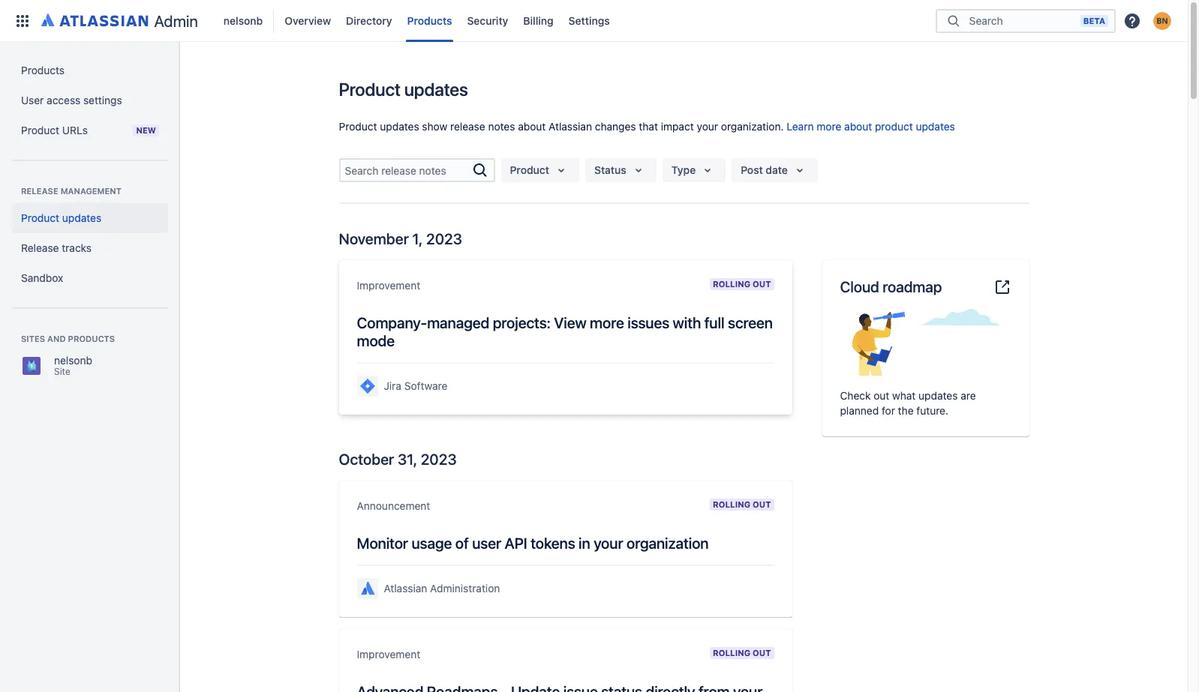 Task type: describe. For each thing, give the bounding box(es) containing it.
out for screen
[[753, 279, 771, 289]]

api
[[505, 535, 527, 552]]

product urls
[[21, 124, 88, 137]]

nelsonb link
[[219, 9, 267, 33]]

global navigation element
[[9, 0, 936, 42]]

products
[[68, 334, 115, 344]]

1 horizontal spatial your
[[697, 120, 718, 133]]

and
[[47, 334, 66, 344]]

release tracks link
[[12, 233, 168, 263]]

company-
[[357, 315, 427, 332]]

product up release tracks
[[21, 212, 59, 224]]

1 horizontal spatial product updates
[[339, 79, 468, 100]]

access
[[47, 94, 80, 107]]

3 out from the top
[[753, 649, 771, 658]]

0 horizontal spatial atlassian
[[384, 582, 427, 595]]

check out what updates are planned for the future.
[[840, 389, 976, 417]]

out
[[874, 389, 890, 402]]

directory
[[346, 14, 392, 27]]

2 improvement from the top
[[357, 649, 421, 661]]

software
[[404, 380, 448, 393]]

for
[[882, 404, 895, 417]]

october 31, 2023
[[339, 451, 457, 468]]

post date
[[741, 164, 788, 176]]

company-managed projects: view more issues with full screen mode
[[357, 315, 773, 350]]

status
[[594, 164, 627, 176]]

the
[[898, 404, 914, 417]]

cloud
[[840, 278, 880, 296]]

products for bottom products link
[[21, 64, 65, 77]]

updates right product
[[916, 120, 955, 133]]

november 1, 2023
[[339, 230, 462, 248]]

projects:
[[493, 315, 551, 332]]

beta
[[1084, 15, 1106, 25]]

notes
[[488, 120, 515, 133]]

are
[[961, 389, 976, 402]]

usage
[[412, 535, 452, 552]]

billing
[[523, 14, 554, 27]]

announcement
[[357, 500, 430, 513]]

sandbox link
[[12, 263, 168, 293]]

planned
[[840, 404, 879, 417]]

Search text field
[[340, 160, 471, 181]]

roadmap
[[883, 278, 942, 296]]

impact
[[661, 120, 694, 133]]

release for release management
[[21, 186, 58, 196]]

security link
[[463, 9, 513, 33]]

organization
[[627, 535, 709, 552]]

sandbox
[[21, 272, 63, 284]]

administration
[[430, 582, 500, 595]]

2 about from the left
[[845, 120, 872, 133]]

account image
[[1154, 12, 1172, 30]]

what
[[893, 389, 916, 402]]

screen
[[728, 315, 773, 332]]

post date button
[[732, 158, 818, 182]]

user
[[472, 535, 501, 552]]

updates inside product updates link
[[62, 212, 101, 224]]

toggle navigation image
[[165, 60, 198, 90]]

in
[[579, 535, 590, 552]]

issues
[[628, 315, 670, 332]]

status button
[[585, 158, 657, 182]]

nelsonb for nelsonb site
[[54, 354, 92, 367]]

user
[[21, 94, 44, 107]]

full
[[705, 315, 725, 332]]

of
[[455, 535, 469, 552]]

urls
[[62, 124, 88, 137]]

product down directory link at the top left of the page
[[339, 79, 401, 100]]

products for products link to the top
[[407, 14, 452, 27]]

show
[[422, 120, 448, 133]]

product button
[[501, 158, 579, 182]]

date
[[766, 164, 788, 176]]

security
[[467, 14, 508, 27]]

search icon image
[[945, 13, 963, 28]]

2023 for october 31, 2023
[[421, 451, 457, 468]]

directory link
[[342, 9, 397, 33]]

rolling out for screen
[[713, 279, 771, 289]]

billing link
[[519, 9, 558, 33]]

admin banner
[[0, 0, 1188, 42]]

product updates show release notes about atlassian changes that impact your organization. learn more about product updates
[[339, 120, 955, 133]]

changes
[[595, 120, 636, 133]]

november
[[339, 230, 409, 248]]

more inside company-managed projects: view more issues with full screen mode
[[590, 315, 624, 332]]

appswitcher icon image
[[14, 12, 32, 30]]

site
[[54, 366, 70, 378]]

product updates link
[[12, 203, 168, 233]]

jira software
[[384, 380, 448, 393]]

cloud roadmap
[[840, 278, 942, 296]]

october
[[339, 451, 394, 468]]

tracks
[[62, 242, 92, 254]]

release for release tracks
[[21, 242, 59, 254]]

open datetime selection image
[[791, 161, 809, 179]]

type
[[672, 164, 696, 176]]

release tracks
[[21, 242, 92, 254]]

search image
[[471, 161, 489, 179]]

0 vertical spatial atlassian
[[549, 120, 592, 133]]



Task type: vqa. For each thing, say whether or not it's contained in the screenshot.
the This site is protected by reCAPTCHA and the Google Privacy Policy and Terms of Service apply. at right bottom
no



Task type: locate. For each thing, give the bounding box(es) containing it.
nelsonb site
[[54, 354, 92, 378]]

1 horizontal spatial products
[[407, 14, 452, 27]]

products link
[[403, 9, 457, 33], [12, 56, 168, 86]]

2 vertical spatial out
[[753, 649, 771, 658]]

0 horizontal spatial your
[[594, 535, 623, 552]]

0 vertical spatial improvement
[[357, 279, 421, 292]]

0 horizontal spatial about
[[518, 120, 546, 133]]

0 horizontal spatial more
[[590, 315, 624, 332]]

view
[[554, 315, 587, 332]]

settings link
[[564, 9, 615, 33]]

with
[[673, 315, 701, 332]]

1 vertical spatial rolling out
[[713, 500, 771, 510]]

2 out from the top
[[753, 500, 771, 510]]

sites
[[21, 334, 45, 344]]

products link up settings
[[12, 56, 168, 86]]

products inside global navigation element
[[407, 14, 452, 27]]

product down the user
[[21, 124, 59, 137]]

admin
[[154, 12, 198, 30]]

about left product
[[845, 120, 872, 133]]

0 vertical spatial 2023
[[426, 230, 462, 248]]

mode
[[357, 333, 395, 350]]

learn
[[787, 120, 814, 133]]

settings
[[83, 94, 122, 107]]

products link left security link at the left top of the page
[[403, 9, 457, 33]]

1 vertical spatial products
[[21, 64, 65, 77]]

atlassian administration image
[[358, 580, 376, 598], [358, 580, 376, 598]]

nelsonb left overview at the top left of the page
[[224, 14, 263, 27]]

future.
[[917, 404, 949, 417]]

help icon image
[[1124, 12, 1142, 30]]

1 vertical spatial your
[[594, 535, 623, 552]]

1 rolling out from the top
[[713, 279, 771, 289]]

atlassian administration
[[384, 582, 500, 595]]

0 horizontal spatial nelsonb
[[54, 354, 92, 367]]

1,
[[412, 230, 423, 248]]

product updates up show
[[339, 79, 468, 100]]

2 rolling out from the top
[[713, 500, 771, 510]]

0 vertical spatial more
[[817, 120, 842, 133]]

nelsonb for nelsonb
[[224, 14, 263, 27]]

atlassian left changes
[[549, 120, 592, 133]]

1 vertical spatial release
[[21, 242, 59, 254]]

more right learn
[[817, 120, 842, 133]]

rolling for organization
[[713, 500, 751, 510]]

updates
[[404, 79, 468, 100], [380, 120, 419, 133], [916, 120, 955, 133], [62, 212, 101, 224], [919, 389, 958, 402]]

that
[[639, 120, 658, 133]]

2023 for november 1, 2023
[[426, 230, 462, 248]]

rolling out for organization
[[713, 500, 771, 510]]

atlassian down monitor
[[384, 582, 427, 595]]

1 horizontal spatial nelsonb
[[224, 14, 263, 27]]

0 vertical spatial nelsonb
[[224, 14, 263, 27]]

about right notes
[[518, 120, 546, 133]]

0 vertical spatial products
[[407, 14, 452, 27]]

monitor usage of user api tokens in your organization
[[357, 535, 709, 552]]

product inside popup button
[[510, 164, 549, 176]]

release up sandbox
[[21, 242, 59, 254]]

release
[[21, 186, 58, 196], [21, 242, 59, 254]]

check
[[840, 389, 871, 402]]

2 vertical spatial rolling out
[[713, 649, 771, 658]]

0 vertical spatial your
[[697, 120, 718, 133]]

0 horizontal spatial products
[[21, 64, 65, 77]]

2023 right 1,
[[426, 230, 462, 248]]

products left security at the left of the page
[[407, 14, 452, 27]]

1 about from the left
[[518, 120, 546, 133]]

out
[[753, 279, 771, 289], [753, 500, 771, 510], [753, 649, 771, 658]]

jira
[[384, 380, 402, 393]]

2023
[[426, 230, 462, 248], [421, 451, 457, 468]]

0 vertical spatial release
[[21, 186, 58, 196]]

overview
[[285, 14, 331, 27]]

1 horizontal spatial atlassian
[[549, 120, 592, 133]]

settings
[[569, 14, 610, 27]]

0 vertical spatial rolling
[[713, 279, 751, 289]]

2 vertical spatial rolling
[[713, 649, 751, 658]]

type button
[[663, 158, 726, 182]]

your
[[697, 120, 718, 133], [594, 535, 623, 552]]

learn more about product updates link
[[787, 120, 955, 133]]

more right view
[[590, 315, 624, 332]]

nelsonb inside global navigation element
[[224, 14, 263, 27]]

overview link
[[280, 9, 336, 33]]

post
[[741, 164, 763, 176]]

managed
[[427, 315, 490, 332]]

updates inside the check out what updates are planned for the future.
[[919, 389, 958, 402]]

organization.
[[721, 120, 784, 133]]

atlassian image
[[41, 11, 148, 29], [41, 11, 148, 29]]

jira software image
[[358, 378, 376, 396], [358, 378, 376, 396]]

product
[[339, 79, 401, 100], [339, 120, 377, 133], [21, 124, 59, 137], [510, 164, 549, 176], [21, 212, 59, 224]]

1 vertical spatial products link
[[12, 56, 168, 86]]

2 release from the top
[[21, 242, 59, 254]]

0 vertical spatial rolling out
[[713, 279, 771, 289]]

1 horizontal spatial about
[[845, 120, 872, 133]]

1 horizontal spatial products link
[[403, 9, 457, 33]]

1 vertical spatial more
[[590, 315, 624, 332]]

1 release from the top
[[21, 186, 58, 196]]

product up search text box
[[339, 120, 377, 133]]

31,
[[398, 451, 417, 468]]

products
[[407, 14, 452, 27], [21, 64, 65, 77]]

1 rolling from the top
[[713, 279, 751, 289]]

0 vertical spatial products link
[[403, 9, 457, 33]]

1 improvement from the top
[[357, 279, 421, 292]]

user access settings
[[21, 94, 122, 107]]

1 vertical spatial product updates
[[21, 212, 101, 224]]

updates down management on the left
[[62, 212, 101, 224]]

release
[[450, 120, 485, 133]]

your right impact
[[697, 120, 718, 133]]

1 vertical spatial nelsonb
[[54, 354, 92, 367]]

product right search icon
[[510, 164, 549, 176]]

1 horizontal spatial more
[[817, 120, 842, 133]]

0 horizontal spatial product updates
[[21, 212, 101, 224]]

monitor
[[357, 535, 408, 552]]

admin link
[[36, 9, 204, 33]]

1 vertical spatial rolling
[[713, 500, 751, 510]]

updates up show
[[404, 79, 468, 100]]

your right in
[[594, 535, 623, 552]]

updates up future.
[[919, 389, 958, 402]]

new
[[136, 125, 156, 135]]

product
[[875, 120, 913, 133]]

1 vertical spatial improvement
[[357, 649, 421, 661]]

tokens
[[531, 535, 575, 552]]

1 vertical spatial 2023
[[421, 451, 457, 468]]

0 vertical spatial out
[[753, 279, 771, 289]]

release left management on the left
[[21, 186, 58, 196]]

3 rolling out from the top
[[713, 649, 771, 658]]

1 out from the top
[[753, 279, 771, 289]]

2023 right 31,
[[421, 451, 457, 468]]

release management
[[21, 186, 122, 196]]

rolling out
[[713, 279, 771, 289], [713, 500, 771, 510], [713, 649, 771, 658]]

products up the user
[[21, 64, 65, 77]]

0 vertical spatial product updates
[[339, 79, 468, 100]]

1 vertical spatial atlassian
[[384, 582, 427, 595]]

atlassian
[[549, 120, 592, 133], [384, 582, 427, 595]]

management
[[61, 186, 122, 196]]

3 rolling from the top
[[713, 649, 751, 658]]

0 horizontal spatial products link
[[12, 56, 168, 86]]

1 vertical spatial out
[[753, 500, 771, 510]]

rolling
[[713, 279, 751, 289], [713, 500, 751, 510], [713, 649, 751, 658]]

updates left show
[[380, 120, 419, 133]]

rolling for screen
[[713, 279, 751, 289]]

Search field
[[965, 7, 1081, 34]]

sites and products
[[21, 334, 115, 344]]

2 rolling from the top
[[713, 500, 751, 510]]

product updates
[[339, 79, 468, 100], [21, 212, 101, 224]]

product updates down release management
[[21, 212, 101, 224]]

more
[[817, 120, 842, 133], [590, 315, 624, 332]]

improvement
[[357, 279, 421, 292], [357, 649, 421, 661]]

nelsonb down sites and products
[[54, 354, 92, 367]]

user access settings link
[[12, 86, 168, 116]]

out for organization
[[753, 500, 771, 510]]



